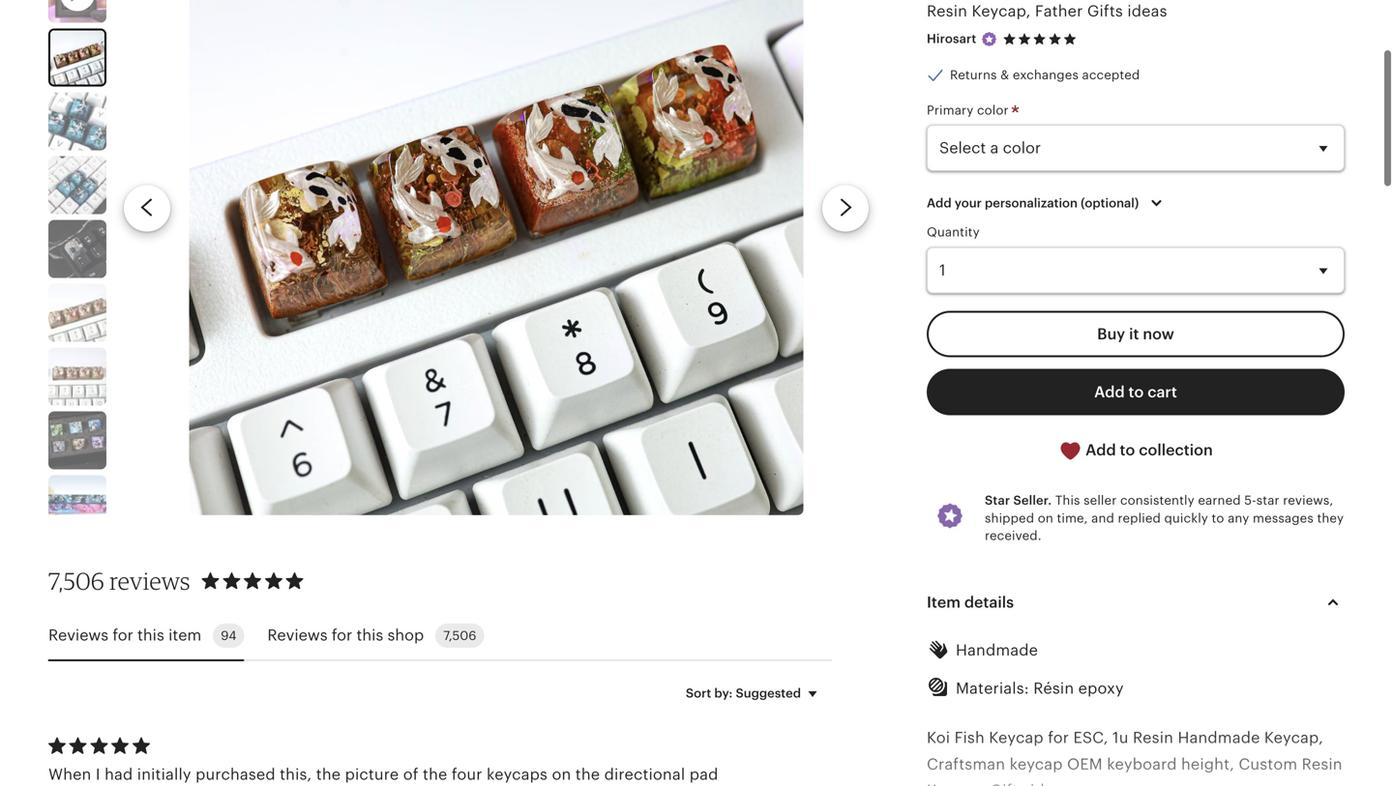 Task type: vqa. For each thing, say whether or not it's contained in the screenshot.
the leftmost Handmade
yes



Task type: locate. For each thing, give the bounding box(es) containing it.
returns & exchanges accepted
[[950, 68, 1140, 82]]

item
[[927, 594, 961, 612]]

sort
[[686, 686, 711, 701]]

this
[[137, 627, 164, 644], [356, 627, 383, 644]]

0 horizontal spatial koi fish keycap for esc 1u resin handmade keycap koi artisan red and green image
[[50, 31, 104, 85]]

ideas
[[1030, 782, 1070, 787]]

messages
[[1253, 511, 1314, 526]]

keycap,
[[1264, 730, 1323, 747], [927, 782, 986, 787]]

1 horizontal spatial this
[[356, 627, 383, 644]]

1 horizontal spatial resin
[[1302, 756, 1343, 773]]

item
[[168, 627, 201, 644]]

0 horizontal spatial for
[[113, 627, 133, 644]]

1 vertical spatial add
[[1094, 383, 1125, 401]]

1 vertical spatial to
[[1120, 441, 1135, 459]]

handmade inside koi fish keycap for esc, 1u resin handmade keycap, craftsman keycap oem keyboard height, custom resin keycap, gifts ideas
[[1178, 730, 1260, 747]]

koi fish keycap for esc 1u resin handmade keycap koi artisan set 6 keycaps image
[[48, 412, 106, 470]]

reviews right 94
[[267, 627, 328, 644]]

0 vertical spatial keycap,
[[1264, 730, 1323, 747]]

1 vertical spatial 7,506
[[443, 629, 476, 643]]

returns
[[950, 68, 997, 82]]

add your personalization (optional) button
[[912, 183, 1183, 224]]

reviews down 7,506 reviews
[[48, 627, 109, 644]]

tab list containing reviews for this item
[[48, 612, 832, 662]]

for left "esc,"
[[1048, 730, 1069, 747]]

resin
[[1133, 730, 1174, 747], [1302, 756, 1343, 773]]

to down the earned
[[1212, 511, 1224, 526]]

to left cart
[[1129, 383, 1144, 401]]

7,506 reviews
[[48, 567, 190, 595]]

reviews,
[[1283, 494, 1334, 508]]

your
[[955, 196, 982, 210]]

star
[[1257, 494, 1280, 508]]

0 vertical spatial to
[[1129, 383, 1144, 401]]

hirosart link
[[927, 32, 977, 46]]

keycap
[[989, 730, 1044, 747]]

add for add your personalization (optional)
[[927, 196, 952, 210]]

add left cart
[[1094, 383, 1125, 401]]

2 horizontal spatial for
[[1048, 730, 1069, 747]]

shipped
[[985, 511, 1034, 526]]

for inside koi fish keycap for esc, 1u resin handmade keycap, craftsman keycap oem keyboard height, custom resin keycap, gifts ideas
[[1048, 730, 1069, 747]]

1 horizontal spatial reviews
[[267, 627, 328, 644]]

add inside dropdown button
[[927, 196, 952, 210]]

2 this from the left
[[356, 627, 383, 644]]

keycap, down craftsman
[[927, 782, 986, 787]]

craftsman
[[927, 756, 1005, 773]]

1 vertical spatial keycap,
[[927, 782, 986, 787]]

to left "collection" on the right of the page
[[1120, 441, 1135, 459]]

1 vertical spatial handmade
[[1178, 730, 1260, 747]]

handmade up height,
[[1178, 730, 1260, 747]]

for down 7,506 reviews
[[113, 627, 133, 644]]

0 horizontal spatial reviews
[[48, 627, 109, 644]]

1 horizontal spatial keycap,
[[1264, 730, 1323, 747]]

height,
[[1181, 756, 1234, 773]]

1 reviews from the left
[[48, 627, 109, 644]]

they
[[1317, 511, 1344, 526]]

keycap, up custom
[[1264, 730, 1323, 747]]

on
[[1038, 511, 1053, 526]]

1u
[[1113, 730, 1129, 747]]

this left item
[[137, 627, 164, 644]]

to
[[1129, 383, 1144, 401], [1120, 441, 1135, 459], [1212, 511, 1224, 526]]

7,506
[[48, 567, 105, 595], [443, 629, 476, 643]]

handmade
[[956, 642, 1038, 660], [1178, 730, 1260, 747]]

2 vertical spatial add
[[1086, 441, 1116, 459]]

0 horizontal spatial 7,506
[[48, 567, 105, 595]]

1 horizontal spatial handmade
[[1178, 730, 1260, 747]]

7,506 for 7,506
[[443, 629, 476, 643]]

time,
[[1057, 511, 1088, 526]]

tab list
[[48, 612, 832, 662]]

add for add to cart
[[1094, 383, 1125, 401]]

add
[[927, 196, 952, 210], [1094, 383, 1125, 401], [1086, 441, 1116, 459]]

reviews for this item
[[48, 627, 201, 644]]

this left shop
[[356, 627, 383, 644]]

now
[[1143, 325, 1174, 343]]

item details
[[927, 594, 1014, 612]]

handmade up materials:
[[956, 642, 1038, 660]]

details
[[964, 594, 1014, 612]]

resin right custom
[[1302, 756, 1343, 773]]

for
[[113, 627, 133, 644], [332, 627, 352, 644], [1048, 730, 1069, 747]]

for left shop
[[332, 627, 352, 644]]

1 horizontal spatial 7,506
[[443, 629, 476, 643]]

0 horizontal spatial resin
[[1133, 730, 1174, 747]]

add your personalization (optional)
[[927, 196, 1139, 210]]

suggested
[[736, 686, 801, 701]]

star_seller image
[[980, 31, 998, 48]]

7,506 right shop
[[443, 629, 476, 643]]

to inside this seller consistently earned 5-star reviews, shipped on time, and replied quickly to any messages they received.
[[1212, 511, 1224, 526]]

2 vertical spatial to
[[1212, 511, 1224, 526]]

add to collection
[[1082, 441, 1213, 459]]

keyboard
[[1107, 756, 1177, 773]]

1 vertical spatial resin
[[1302, 756, 1343, 773]]

koi fish keycap for esc 1u resin handmade keycap koi artisan red and green image
[[189, 0, 804, 516], [50, 31, 104, 85]]

0 horizontal spatial handmade
[[956, 642, 1038, 660]]

0 vertical spatial add
[[927, 196, 952, 210]]

0 horizontal spatial this
[[137, 627, 164, 644]]

2 reviews from the left
[[267, 627, 328, 644]]

7,506 up reviews for this item
[[48, 567, 105, 595]]

1 this from the left
[[137, 627, 164, 644]]

resin up keyboard
[[1133, 730, 1174, 747]]

sort by: suggested button
[[671, 673, 839, 714]]

this for item
[[137, 627, 164, 644]]

reviews for this shop
[[267, 627, 424, 644]]

add left your
[[927, 196, 952, 210]]

earned
[[1198, 494, 1241, 508]]

add up seller
[[1086, 441, 1116, 459]]

1 horizontal spatial for
[[332, 627, 352, 644]]

materials:
[[956, 680, 1029, 697]]

0 vertical spatial 7,506
[[48, 567, 105, 595]]

koi fish keycap for esc, 1u resin handmade keycap, craftsman keycap oem keyboard height, custom resin keycap, gifts ideas
[[927, 730, 1343, 787]]

this seller consistently earned 5-star reviews, shipped on time, and replied quickly to any messages they received.
[[985, 494, 1344, 543]]

reviews
[[48, 627, 109, 644], [267, 627, 328, 644]]

add to cart button
[[927, 369, 1345, 415]]



Task type: describe. For each thing, give the bounding box(es) containing it.
reviews
[[110, 567, 190, 595]]

0 horizontal spatial keycap,
[[927, 782, 986, 787]]

any
[[1228, 511, 1249, 526]]

color
[[977, 103, 1009, 117]]

consistently
[[1120, 494, 1195, 508]]

for for item
[[113, 627, 133, 644]]

(optional)
[[1081, 196, 1139, 210]]

seller
[[1084, 494, 1117, 508]]

0 vertical spatial handmade
[[956, 642, 1038, 660]]

koi fish keycap for esc 1u resin handmade keycap koi artisan image 3 image
[[48, 93, 106, 151]]

by:
[[714, 686, 733, 701]]

received.
[[985, 529, 1042, 543]]

oem
[[1067, 756, 1103, 773]]

collection
[[1139, 441, 1213, 459]]

keycap
[[1010, 756, 1063, 773]]

hirosart
[[927, 32, 977, 46]]

quickly
[[1164, 511, 1208, 526]]

koi
[[927, 730, 950, 747]]

replied
[[1118, 511, 1161, 526]]

&
[[1000, 68, 1009, 82]]

1 horizontal spatial koi fish keycap for esc 1u resin handmade keycap koi artisan red and green image
[[189, 0, 804, 516]]

shop
[[387, 627, 424, 644]]

cart
[[1148, 383, 1177, 401]]

this
[[1055, 494, 1080, 508]]

7,506 for 7,506 reviews
[[48, 567, 105, 595]]

koi fish keycap for esc 1u resin handmade keycap koi artisan image 4 image
[[48, 156, 106, 214]]

0 vertical spatial resin
[[1133, 730, 1174, 747]]

for for shop
[[332, 627, 352, 644]]

to for collection
[[1120, 441, 1135, 459]]

star
[[985, 494, 1010, 508]]

koi fish keycap for esc 1u resin handmade keycap koi artisan image 6 image
[[48, 284, 106, 342]]

primary color
[[927, 103, 1012, 117]]

accepted
[[1082, 68, 1140, 82]]

exchanges
[[1013, 68, 1079, 82]]

to for cart
[[1129, 383, 1144, 401]]

add to cart
[[1094, 383, 1177, 401]]

seller.
[[1013, 494, 1052, 508]]

custom
[[1239, 756, 1298, 773]]

add to collection button
[[927, 427, 1345, 475]]

gifts
[[990, 782, 1026, 787]]

epoxy
[[1078, 680, 1124, 697]]

résin
[[1033, 680, 1074, 697]]

sort by: suggested
[[686, 686, 801, 701]]

this for shop
[[356, 627, 383, 644]]

and
[[1091, 511, 1114, 526]]

star seller.
[[985, 494, 1052, 508]]

koi fish keycap for esc 1u resin handmade keycap koi artisan 6.25u (spacebar) image
[[48, 476, 106, 534]]

reviews for reviews for this shop
[[267, 627, 328, 644]]

buy it now
[[1097, 325, 1174, 343]]

primary
[[927, 103, 974, 117]]

5-
[[1244, 494, 1257, 508]]

koi fish keycap for esc 1u resin handmade keycap koi artisan image 7 image
[[48, 348, 106, 406]]

koi fish keycap for esc 1u resin handmade keycap koi artisan image 5 image
[[48, 220, 106, 278]]

materials: résin epoxy
[[956, 680, 1124, 697]]

94
[[221, 629, 236, 643]]

buy
[[1097, 325, 1125, 343]]

esc,
[[1073, 730, 1108, 747]]

add for add to collection
[[1086, 441, 1116, 459]]

item details button
[[909, 580, 1362, 626]]

it
[[1129, 325, 1139, 343]]

fish
[[954, 730, 985, 747]]

quantity
[[927, 225, 980, 240]]

buy it now button
[[927, 311, 1345, 357]]

personalization
[[985, 196, 1078, 210]]

reviews for reviews for this item
[[48, 627, 109, 644]]



